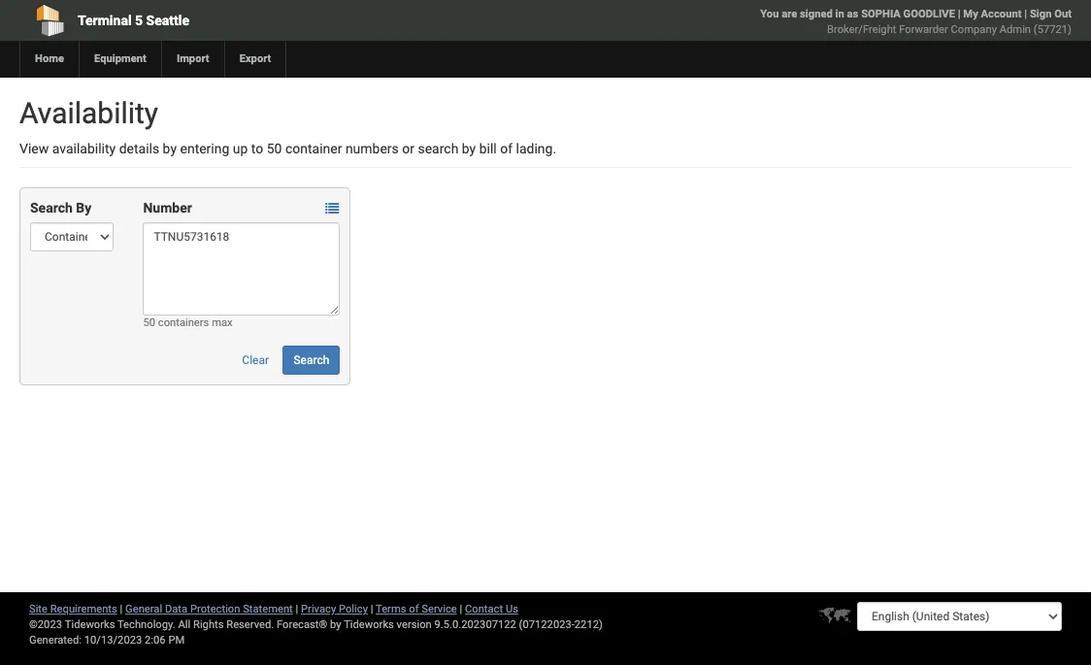 Task type: locate. For each thing, give the bounding box(es) containing it.
reserved.
[[227, 619, 274, 631]]

by inside site requirements | general data protection statement | privacy policy | terms of service | contact us ©2023 tideworks technology. all rights reserved. forecast® by tideworks version 9.5.0.202307122 (07122023-2212) generated: 10/13/2023 2:06 pm
[[330, 619, 341, 631]]

2:06
[[145, 634, 166, 647]]

1 horizontal spatial by
[[330, 619, 341, 631]]

us
[[506, 603, 519, 616]]

10/13/2023
[[84, 634, 142, 647]]

|
[[958, 8, 961, 20], [1025, 8, 1028, 20], [120, 603, 123, 616], [296, 603, 298, 616], [371, 603, 373, 616], [460, 603, 463, 616]]

you are signed in as sophia goodlive | my account | sign out broker/freight forwarder company admin (57721)
[[761, 8, 1072, 36]]

by down privacy policy link
[[330, 619, 341, 631]]

import link
[[161, 41, 224, 78]]

statement
[[243, 603, 293, 616]]

by
[[163, 141, 177, 156], [462, 141, 476, 156], [330, 619, 341, 631]]

container
[[285, 141, 342, 156]]

0 horizontal spatial 50
[[143, 317, 155, 329]]

by left bill
[[462, 141, 476, 156]]

details
[[119, 141, 159, 156]]

clear
[[242, 354, 269, 367]]

search inside button
[[294, 354, 330, 367]]

policy
[[339, 603, 368, 616]]

forecast®
[[277, 619, 328, 631]]

sign out link
[[1030, 8, 1072, 20]]

or
[[402, 141, 415, 156]]

of right bill
[[500, 141, 513, 156]]

show list image
[[326, 202, 339, 216]]

as
[[847, 8, 859, 20]]

forwarder
[[900, 23, 949, 36]]

terminal
[[78, 13, 132, 28]]

(07122023-
[[519, 619, 575, 631]]

tideworks
[[344, 619, 394, 631]]

import
[[177, 52, 209, 65]]

site
[[29, 603, 48, 616]]

1 vertical spatial search
[[294, 354, 330, 367]]

1 vertical spatial of
[[409, 603, 419, 616]]

you
[[761, 8, 779, 20]]

home
[[35, 52, 64, 65]]

export link
[[224, 41, 286, 78]]

bill
[[479, 141, 497, 156]]

containers
[[158, 317, 209, 329]]

50
[[267, 141, 282, 156], [143, 317, 155, 329]]

protection
[[190, 603, 240, 616]]

0 horizontal spatial by
[[163, 141, 177, 156]]

site requirements | general data protection statement | privacy policy | terms of service | contact us ©2023 tideworks technology. all rights reserved. forecast® by tideworks version 9.5.0.202307122 (07122023-2212) generated: 10/13/2023 2:06 pm
[[29, 603, 603, 647]]

0 vertical spatial of
[[500, 141, 513, 156]]

1 horizontal spatial search
[[294, 354, 330, 367]]

50 right "to" at the top of page
[[267, 141, 282, 156]]

my
[[964, 8, 979, 20]]

by right the details
[[163, 141, 177, 156]]

general data protection statement link
[[125, 603, 293, 616]]

| left my at the top right of page
[[958, 8, 961, 20]]

| left general
[[120, 603, 123, 616]]

terminal 5 seattle link
[[19, 0, 441, 41]]

1 vertical spatial 50
[[143, 317, 155, 329]]

by
[[76, 200, 92, 216]]

out
[[1055, 8, 1072, 20]]

home link
[[19, 41, 79, 78]]

search by
[[30, 200, 92, 216]]

technology.
[[117, 619, 175, 631]]

0 horizontal spatial search
[[30, 200, 73, 216]]

admin
[[1000, 23, 1031, 36]]

0 horizontal spatial of
[[409, 603, 419, 616]]

search left by
[[30, 200, 73, 216]]

to
[[251, 141, 263, 156]]

data
[[165, 603, 188, 616]]

clear button
[[231, 346, 280, 375]]

terms
[[376, 603, 406, 616]]

view
[[19, 141, 49, 156]]

0 vertical spatial search
[[30, 200, 73, 216]]

availability
[[19, 96, 158, 130]]

generated:
[[29, 634, 82, 647]]

contact
[[465, 603, 503, 616]]

1 horizontal spatial of
[[500, 141, 513, 156]]

0 vertical spatial 50
[[267, 141, 282, 156]]

sophia
[[862, 8, 901, 20]]

©2023 tideworks
[[29, 619, 115, 631]]

50 left containers
[[143, 317, 155, 329]]

5
[[135, 13, 143, 28]]

requirements
[[50, 603, 117, 616]]

of
[[500, 141, 513, 156], [409, 603, 419, 616]]

search
[[30, 200, 73, 216], [294, 354, 330, 367]]

search right clear button
[[294, 354, 330, 367]]

privacy
[[301, 603, 336, 616]]

of up version
[[409, 603, 419, 616]]



Task type: vqa. For each thing, say whether or not it's contained in the screenshot.
Sign up » link
no



Task type: describe. For each thing, give the bounding box(es) containing it.
service
[[422, 603, 457, 616]]

max
[[212, 317, 233, 329]]

| up tideworks
[[371, 603, 373, 616]]

terminal 5 seattle
[[78, 13, 189, 28]]

equipment link
[[79, 41, 161, 78]]

lading.
[[516, 141, 557, 156]]

2212)
[[575, 619, 603, 631]]

account
[[981, 8, 1022, 20]]

in
[[836, 8, 845, 20]]

goodlive
[[904, 8, 956, 20]]

entering
[[180, 141, 230, 156]]

number
[[143, 200, 192, 216]]

site requirements link
[[29, 603, 117, 616]]

privacy policy link
[[301, 603, 368, 616]]

broker/freight
[[827, 23, 897, 36]]

(57721)
[[1034, 23, 1072, 36]]

seattle
[[146, 13, 189, 28]]

view availability details by entering up to 50 container numbers or search by bill of lading.
[[19, 141, 557, 156]]

search
[[418, 141, 459, 156]]

2 horizontal spatial by
[[462, 141, 476, 156]]

are
[[782, 8, 798, 20]]

of inside site requirements | general data protection statement | privacy policy | terms of service | contact us ©2023 tideworks technology. all rights reserved. forecast® by tideworks version 9.5.0.202307122 (07122023-2212) generated: 10/13/2023 2:06 pm
[[409, 603, 419, 616]]

rights
[[193, 619, 224, 631]]

equipment
[[94, 52, 147, 65]]

all
[[178, 619, 191, 631]]

terms of service link
[[376, 603, 457, 616]]

availability
[[52, 141, 116, 156]]

search for search by
[[30, 200, 73, 216]]

50 containers max
[[143, 317, 233, 329]]

company
[[951, 23, 997, 36]]

contact us link
[[465, 603, 519, 616]]

version
[[397, 619, 432, 631]]

| left sign
[[1025, 8, 1028, 20]]

up
[[233, 141, 248, 156]]

| up 9.5.0.202307122
[[460, 603, 463, 616]]

search button
[[283, 346, 340, 375]]

search for search
[[294, 354, 330, 367]]

Number text field
[[143, 222, 340, 316]]

pm
[[168, 634, 185, 647]]

export
[[240, 52, 271, 65]]

numbers
[[346, 141, 399, 156]]

general
[[125, 603, 162, 616]]

signed
[[800, 8, 833, 20]]

my account link
[[964, 8, 1022, 20]]

sign
[[1030, 8, 1052, 20]]

9.5.0.202307122
[[435, 619, 517, 631]]

| up forecast®
[[296, 603, 298, 616]]

1 horizontal spatial 50
[[267, 141, 282, 156]]



